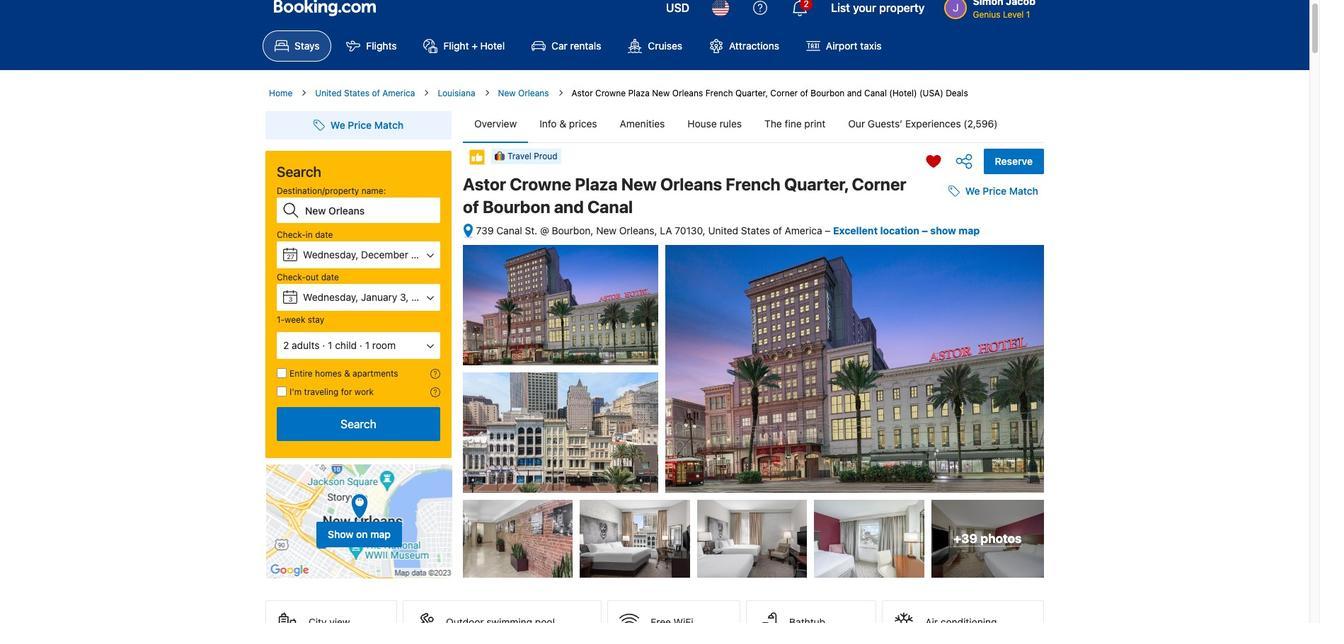 Task type: describe. For each thing, give the bounding box(es) containing it.
map inside search section
[[371, 528, 391, 540]]

booking.com image
[[274, 0, 376, 16]]

price inside search section
[[348, 119, 372, 131]]

(usa)
[[920, 88, 944, 98]]

2 vertical spatial the
[[872, 337, 888, 348]]

by
[[996, 315, 1006, 326]]

reserve button
[[984, 149, 1045, 174]]

house rules
[[688, 118, 742, 130]]

wednesday, for wednesday, december 27, 2023
[[303, 249, 359, 261]]

2 – from the left
[[922, 225, 929, 237]]

0 horizontal spatial united
[[315, 88, 342, 98]]

canal for astor crowne plaza new orleans french quarter, corner of bourbon and canal (hotel) (usa) deals
[[865, 88, 887, 98]]

27,
[[411, 249, 425, 261]]

739 canal st. @ bourbon, new orleans, la 70130, united states of america – excellent location – show map
[[476, 225, 980, 237]]

new orleans
[[498, 88, 549, 98]]

0 vertical spatial united states of america
[[315, 88, 415, 98]]

cruises
[[648, 40, 683, 52]]

quarter, for astor crowne plaza new orleans french quarter, corner of bourbon and canal (hotel) (usa) deals
[[736, 88, 769, 98]]

2 adults · 1 child · 1 room
[[283, 339, 396, 351]]

i'm
[[290, 387, 302, 397]]

1 inside your account menu simon jacob genius level 1 element
[[1027, 9, 1031, 20]]

experiences
[[906, 118, 962, 130]]

3
[[289, 295, 293, 303]]

entrance.
[[895, 326, 936, 337]]

home
[[269, 88, 293, 98]]

plaza for astor crowne plaza new orleans french quarter, corner of bourbon and canal
[[575, 174, 618, 194]]

quiet.
[[994, 337, 1018, 348]]

photos
[[981, 531, 1022, 546]]

very
[[934, 337, 953, 348]]

safe.
[[1004, 326, 1025, 337]]

new up the amenities
[[652, 88, 670, 98]]

attractions
[[730, 40, 780, 52]]

crowne for astor crowne plaza new orleans french quarter, corner of bourbon and canal (hotel) (usa) deals
[[596, 88, 626, 98]]

good 2,596 reviews
[[946, 261, 1002, 285]]

wednesday, for wednesday, january 3, 2024
[[303, 291, 359, 303]]

and left by at bottom
[[977, 315, 993, 326]]

0 horizontal spatial 1
[[328, 339, 332, 351]]

excellent location!
[[866, 426, 956, 438]]

new orleans link
[[498, 87, 549, 100]]

louisiana
[[438, 88, 476, 98]]

destination/property
[[277, 186, 359, 196]]

+39 photos link
[[932, 500, 1045, 578]]

& inside info & prices link
[[560, 118, 567, 130]]

united states of america link
[[315, 87, 415, 100]]

9.0
[[1011, 426, 1027, 439]]

orleans up info
[[518, 88, 549, 98]]

lobby
[[951, 315, 975, 326]]

info
[[540, 118, 557, 130]]

corner for astor crowne plaza new orleans french quarter, corner of bourbon and canal (hotel) (usa) deals
[[771, 88, 798, 98]]

show on map
[[328, 528, 391, 540]]

astor for astor crowne plaza new orleans french quarter, corner of bourbon and canal
[[463, 174, 507, 194]]

presence
[[891, 304, 931, 315]]

bourbon,
[[552, 225, 594, 237]]

list your property
[[832, 1, 925, 14]]

st.
[[525, 225, 538, 237]]

match for the we price match dropdown button inside the search section
[[375, 119, 404, 131]]

the left lobby
[[935, 315, 949, 326]]

2 · from the left
[[360, 339, 363, 351]]

next image
[[1032, 329, 1041, 337]]

sheriff
[[961, 304, 988, 315]]

check- for out
[[277, 272, 306, 283]]

of inside the astor crowne plaza new orleans french quarter, corner of bourbon and canal
[[463, 197, 479, 217]]

739
[[476, 225, 494, 237]]

was
[[915, 337, 932, 348]]

+39 photos
[[954, 531, 1022, 546]]

flights link
[[335, 30, 409, 62]]

reviews
[[972, 274, 1002, 285]]

wednesday, december 27, 2023
[[303, 249, 451, 261]]

orleans for astor crowne plaza new orleans french quarter, corner of bourbon and canal
[[661, 174, 723, 194]]

new up overview
[[498, 88, 516, 98]]

our guests' experiences (2,596) link
[[837, 106, 1010, 142]]

info & prices
[[540, 118, 597, 130]]

flight + hotel link
[[412, 30, 517, 62]]

previous image
[[856, 329, 865, 337]]

the for the presence of the sheriff department in the lobby and by the main entrance. it made us feel safe. the hotel was very nice and quiet.
[[872, 304, 888, 315]]

car
[[552, 40, 568, 52]]

orleans for astor crowne plaza new orleans french quarter, corner of bourbon and canal (hotel) (usa) deals
[[673, 88, 704, 98]]

amenities link
[[609, 106, 677, 142]]

1 horizontal spatial map
[[959, 225, 980, 237]]

we'll show you stays where you can have the entire place to yourself image
[[431, 369, 441, 379]]

orleans,
[[620, 225, 658, 237]]

print
[[805, 118, 826, 130]]

genius level 1 button
[[940, 0, 1042, 24]]

excellent location – show map button
[[834, 225, 980, 237]]

we'll show you stays where you can have the entire place to yourself image
[[431, 369, 441, 379]]

1 vertical spatial united states of america
[[901, 389, 1001, 400]]

check-in date
[[277, 229, 333, 240]]

click to open map view image
[[463, 223, 474, 239]]

0 horizontal spatial america
[[383, 88, 415, 98]]

flight
[[444, 40, 469, 52]]

your account menu simon jacob genius level 1 element
[[945, 0, 1042, 21]]

department
[[872, 315, 922, 326]]

plaza for astor crowne plaza new orleans french quarter, corner of bourbon and canal (hotel) (usa) deals
[[629, 88, 650, 98]]

made
[[946, 326, 970, 337]]

french for astor crowne plaza new orleans french quarter, corner of bourbon and canal
[[726, 174, 781, 194]]

our guests' experiences (2,596)
[[849, 118, 998, 130]]

2
[[283, 339, 289, 351]]

room
[[372, 339, 396, 351]]

main
[[872, 326, 893, 337]]

and right nice
[[976, 337, 991, 348]]

us
[[973, 326, 983, 337]]

taxis
[[861, 40, 882, 52]]

info & prices link
[[529, 106, 609, 142]]

in inside the presence of the sheriff department in the lobby and by the main entrance. it made us feel safe. the hotel was very nice and quiet.
[[925, 315, 932, 326]]

child
[[335, 339, 357, 351]]

(2,596)
[[964, 118, 998, 130]]

1 vertical spatial excellent
[[866, 426, 911, 438]]

new inside the astor crowne plaza new orleans french quarter, corner of bourbon and canal
[[622, 174, 657, 194]]

shakeitha
[[888, 375, 927, 385]]

show
[[328, 528, 354, 540]]

bourbon for astor crowne plaza new orleans french quarter, corner of bourbon and canal
[[483, 197, 551, 217]]

astor crowne plaza new orleans french quarter, corner of bourbon and canal (hotel) (usa) deals link
[[572, 88, 969, 98]]

travel
[[508, 151, 532, 162]]

1 vertical spatial united
[[709, 225, 739, 237]]

attractions link
[[698, 30, 792, 62]]

quarter, for astor crowne plaza new orleans french quarter, corner of bourbon and canal
[[785, 174, 849, 194]]

la
[[660, 225, 673, 237]]

flight + hotel
[[444, 40, 505, 52]]

cruises link
[[617, 30, 695, 62]]

check- for in
[[277, 229, 306, 240]]

travel proud
[[508, 151, 558, 162]]

2024
[[412, 291, 436, 303]]

january
[[361, 291, 398, 303]]

in inside search section
[[306, 229, 313, 240]]

match for the bottom the we price match dropdown button
[[1010, 185, 1039, 197]]

i'm traveling for work
[[290, 387, 374, 397]]



Task type: locate. For each thing, give the bounding box(es) containing it.
0 vertical spatial canal
[[865, 88, 887, 98]]

0 vertical spatial date
[[315, 229, 333, 240]]

1 vertical spatial check-
[[277, 272, 306, 283]]

plaza up the amenities
[[629, 88, 650, 98]]

french inside the astor crowne plaza new orleans french quarter, corner of bourbon and canal
[[726, 174, 781, 194]]

0 vertical spatial we price match button
[[308, 113, 409, 138]]

· right adults
[[322, 339, 325, 351]]

amenities
[[620, 118, 665, 130]]

states down flights link
[[344, 88, 370, 98]]

1 horizontal spatial –
[[922, 225, 929, 237]]

1 vertical spatial astor
[[463, 174, 507, 194]]

wednesday, january 3, 2024
[[303, 291, 436, 303]]

bourbon up st.
[[483, 197, 551, 217]]

0 vertical spatial corner
[[771, 88, 798, 98]]

crowne up prices
[[596, 88, 626, 98]]

1 vertical spatial we
[[966, 185, 981, 197]]

show
[[931, 225, 957, 237]]

quarter, down print
[[785, 174, 849, 194]]

we price match inside search section
[[331, 119, 404, 131]]

traveling
[[304, 387, 339, 397]]

good
[[974, 261, 1002, 274]]

0 vertical spatial wednesday,
[[303, 249, 359, 261]]

out
[[306, 272, 319, 283]]

excellent left location
[[834, 225, 878, 237]]

wednesday, up "stay"
[[303, 291, 359, 303]]

match down reserve button
[[1010, 185, 1039, 197]]

1 vertical spatial we price match
[[966, 185, 1039, 197]]

0 vertical spatial we price match
[[331, 119, 404, 131]]

orleans up house
[[673, 88, 704, 98]]

overview
[[475, 118, 517, 130]]

(hotel)
[[890, 88, 918, 98]]

match inside search section
[[375, 119, 404, 131]]

1 horizontal spatial 1
[[365, 339, 370, 351]]

1 horizontal spatial we
[[966, 185, 981, 197]]

0 horizontal spatial we price match button
[[308, 113, 409, 138]]

1 vertical spatial we price match button
[[943, 179, 1045, 204]]

1 vertical spatial corner
[[852, 174, 907, 194]]

& inside search section
[[344, 368, 350, 379]]

0 vertical spatial check-
[[277, 229, 306, 240]]

date up out
[[315, 229, 333, 240]]

bourbon inside the astor crowne plaza new orleans french quarter, corner of bourbon and canal
[[483, 197, 551, 217]]

7.5
[[1012, 266, 1027, 279]]

plaza inside the astor crowne plaza new orleans french quarter, corner of bourbon and canal
[[575, 174, 618, 194]]

and inside the astor crowne plaza new orleans french quarter, corner of bourbon and canal
[[554, 197, 584, 217]]

price down reserve button
[[983, 185, 1007, 197]]

feel
[[985, 326, 1001, 337]]

date for check-in date
[[315, 229, 333, 240]]

crowne inside the astor crowne plaza new orleans french quarter, corner of bourbon and canal
[[510, 174, 572, 194]]

orleans inside the astor crowne plaza new orleans french quarter, corner of bourbon and canal
[[661, 174, 723, 194]]

astor inside the astor crowne plaza new orleans french quarter, corner of bourbon and canal
[[463, 174, 507, 194]]

house
[[688, 118, 717, 130]]

house rules link
[[677, 106, 754, 142]]

1 horizontal spatial crowne
[[596, 88, 626, 98]]

apartments
[[353, 368, 398, 379]]

0 horizontal spatial crowne
[[510, 174, 572, 194]]

0 vertical spatial states
[[344, 88, 370, 98]]

1 left room
[[365, 339, 370, 351]]

of inside united states of america link
[[372, 88, 380, 98]]

0 vertical spatial search
[[277, 164, 322, 180]]

orleans up the 70130,
[[661, 174, 723, 194]]

1 horizontal spatial quarter,
[[785, 174, 849, 194]]

0 horizontal spatial quarter,
[[736, 88, 769, 98]]

astor crowne plaza new orleans french quarter, corner of bourbon and canal
[[463, 174, 907, 217]]

astor down valign  initial image
[[463, 174, 507, 194]]

crowne down proud
[[510, 174, 572, 194]]

1 vertical spatial match
[[1010, 185, 1039, 197]]

in
[[306, 229, 313, 240], [925, 315, 932, 326]]

1 left child
[[328, 339, 332, 351]]

search up destination/property
[[277, 164, 322, 180]]

crowne
[[596, 88, 626, 98], [510, 174, 572, 194]]

1 horizontal spatial plaza
[[629, 88, 650, 98]]

scored 9.0 element
[[1008, 421, 1031, 443]]

1 vertical spatial price
[[983, 185, 1007, 197]]

we price match button inside search section
[[308, 113, 409, 138]]

1 horizontal spatial canal
[[588, 197, 633, 217]]

date right out
[[321, 272, 339, 283]]

1 vertical spatial in
[[925, 315, 932, 326]]

show on map button
[[266, 464, 453, 579], [317, 522, 402, 547]]

location!
[[913, 426, 956, 438]]

0 horizontal spatial we
[[331, 119, 345, 131]]

1 horizontal spatial corner
[[852, 174, 907, 194]]

2 horizontal spatial united
[[901, 389, 928, 400]]

0 vertical spatial &
[[560, 118, 567, 130]]

the right by at bottom
[[1009, 315, 1022, 326]]

we price match for the bottom the we price match dropdown button
[[966, 185, 1039, 197]]

december
[[361, 249, 409, 261]]

canal for astor crowne plaza new orleans french quarter, corner of bourbon and canal
[[588, 197, 633, 217]]

french up house rules
[[706, 88, 733, 98]]

date for check-out date
[[321, 272, 339, 283]]

2 vertical spatial united
[[901, 389, 928, 400]]

quarter,
[[736, 88, 769, 98], [785, 174, 849, 194]]

1 horizontal spatial we price match button
[[943, 179, 1045, 204]]

2 horizontal spatial canal
[[865, 88, 887, 98]]

0 horizontal spatial ·
[[322, 339, 325, 351]]

your
[[854, 1, 877, 14]]

2 check- from the top
[[277, 272, 306, 283]]

we price match button down reserve button
[[943, 179, 1045, 204]]

we price match button down united states of america link
[[308, 113, 409, 138]]

plaza
[[629, 88, 650, 98], [575, 174, 618, 194]]

we down (2,596)
[[966, 185, 981, 197]]

crowne for astor crowne plaza new orleans french quarter, corner of bourbon and canal
[[510, 174, 572, 194]]

adults
[[292, 339, 320, 351]]

0 vertical spatial crowne
[[596, 88, 626, 98]]

1 vertical spatial search
[[341, 418, 377, 431]]

0 horizontal spatial plaza
[[575, 174, 618, 194]]

1 horizontal spatial astor
[[572, 88, 593, 98]]

bourbon up print
[[811, 88, 845, 98]]

united right home
[[315, 88, 342, 98]]

2,596
[[946, 274, 970, 285]]

the left fine
[[765, 118, 783, 130]]

1 wednesday, from the top
[[303, 249, 359, 261]]

level
[[1004, 9, 1024, 20]]

0 horizontal spatial price
[[348, 119, 372, 131]]

1 vertical spatial map
[[371, 528, 391, 540]]

states
[[344, 88, 370, 98], [741, 225, 771, 237], [930, 389, 956, 400]]

price down united states of america link
[[348, 119, 372, 131]]

1 vertical spatial canal
[[588, 197, 633, 217]]

bourbon
[[811, 88, 845, 98], [483, 197, 551, 217]]

0 vertical spatial united
[[315, 88, 342, 98]]

fine
[[785, 118, 802, 130]]

1 vertical spatial america
[[785, 225, 823, 237]]

2 vertical spatial states
[[930, 389, 956, 400]]

homes
[[315, 368, 342, 379]]

1 vertical spatial quarter,
[[785, 174, 849, 194]]

1 – from the left
[[825, 225, 831, 237]]

0 horizontal spatial united states of america
[[315, 88, 415, 98]]

overview link
[[463, 106, 529, 142]]

corner for astor crowne plaza new orleans french quarter, corner of bourbon and canal
[[852, 174, 907, 194]]

0 vertical spatial plaza
[[629, 88, 650, 98]]

quarter, up the rules
[[736, 88, 769, 98]]

0 vertical spatial french
[[706, 88, 733, 98]]

car rentals link
[[520, 30, 614, 62]]

1 horizontal spatial bourbon
[[811, 88, 845, 98]]

for
[[341, 387, 352, 397]]

0 horizontal spatial map
[[371, 528, 391, 540]]

new up orleans,
[[622, 174, 657, 194]]

car rentals
[[552, 40, 602, 52]]

the up main
[[872, 304, 888, 315]]

0 vertical spatial quarter,
[[736, 88, 769, 98]]

1 · from the left
[[322, 339, 325, 351]]

plaza up bourbon,
[[575, 174, 618, 194]]

1 vertical spatial french
[[726, 174, 781, 194]]

on
[[356, 528, 368, 540]]

·
[[322, 339, 325, 351], [360, 339, 363, 351]]

0 horizontal spatial –
[[825, 225, 831, 237]]

0 horizontal spatial states
[[344, 88, 370, 98]]

usd button
[[658, 0, 699, 25]]

0 horizontal spatial corner
[[771, 88, 798, 98]]

0 horizontal spatial bourbon
[[483, 197, 551, 217]]

search button
[[277, 407, 441, 441]]

canal
[[865, 88, 887, 98], [588, 197, 633, 217], [497, 225, 523, 237]]

0 horizontal spatial &
[[344, 368, 350, 379]]

united states of america down flights link
[[315, 88, 415, 98]]

0 vertical spatial the
[[765, 118, 783, 130]]

the for the fine print
[[765, 118, 783, 130]]

excellent left location!
[[866, 426, 911, 438]]

& right info
[[560, 118, 567, 130]]

1 horizontal spatial ·
[[360, 339, 363, 351]]

2023
[[427, 249, 451, 261]]

the fine print
[[765, 118, 826, 130]]

bourbon for astor crowne plaza new orleans french quarter, corner of bourbon and canal (hotel) (usa) deals
[[811, 88, 845, 98]]

genius
[[974, 9, 1001, 20]]

1 right level
[[1027, 9, 1031, 20]]

states right the 70130,
[[741, 225, 771, 237]]

2 horizontal spatial 1
[[1027, 9, 1031, 20]]

1 vertical spatial date
[[321, 272, 339, 283]]

airport taxis link
[[795, 30, 894, 62]]

we price match for the we price match dropdown button inside the search section
[[331, 119, 404, 131]]

stays
[[295, 40, 320, 52]]

entire homes & apartments
[[290, 368, 398, 379]]

search inside search button
[[341, 418, 377, 431]]

1 horizontal spatial united
[[709, 225, 739, 237]]

the presence of the sheriff department in the lobby and by the main entrance. it made us feel safe. the hotel was very nice and quiet.
[[872, 304, 1025, 348]]

in left it at the right bottom of the page
[[925, 315, 932, 326]]

rated good element
[[866, 259, 1002, 276]]

0 vertical spatial match
[[375, 119, 404, 131]]

0 vertical spatial astor
[[572, 88, 593, 98]]

check- up the 27
[[277, 229, 306, 240]]

1 horizontal spatial states
[[741, 225, 771, 237]]

canal left st.
[[497, 225, 523, 237]]

of inside the presence of the sheriff department in the lobby and by the main entrance. it made us feel safe. the hotel was very nice and quiet.
[[933, 304, 942, 315]]

new left orleans,
[[597, 225, 617, 237]]

french up '739 canal st. @ bourbon, new orleans, la 70130, united states of america – excellent location – show map'
[[726, 174, 781, 194]]

and up bourbon,
[[554, 197, 584, 217]]

1 horizontal spatial america
[[785, 225, 823, 237]]

stays link
[[263, 30, 332, 62]]

match down united states of america link
[[375, 119, 404, 131]]

we price match down united states of america link
[[331, 119, 404, 131]]

date
[[315, 229, 333, 240], [321, 272, 339, 283]]

2 vertical spatial america
[[968, 389, 1001, 400]]

canal up orleans,
[[588, 197, 633, 217]]

in up check-out date
[[306, 229, 313, 240]]

1 horizontal spatial united states of america
[[901, 389, 1001, 400]]

map right on
[[371, 528, 391, 540]]

united down shakeitha
[[901, 389, 928, 400]]

0 horizontal spatial search
[[277, 164, 322, 180]]

astor up prices
[[572, 88, 593, 98]]

& up for
[[344, 368, 350, 379]]

rules
[[720, 118, 742, 130]]

prices
[[569, 118, 597, 130]]

2 horizontal spatial states
[[930, 389, 956, 400]]

flights
[[367, 40, 397, 52]]

0 vertical spatial excellent
[[834, 225, 878, 237]]

1-
[[277, 314, 285, 325]]

2 vertical spatial canal
[[497, 225, 523, 237]]

work
[[355, 387, 374, 397]]

and
[[848, 88, 863, 98], [554, 197, 584, 217], [977, 315, 993, 326], [976, 337, 991, 348]]

search section
[[260, 100, 458, 579]]

united states of america up location!
[[901, 389, 1001, 400]]

entire
[[290, 368, 313, 379]]

our
[[849, 118, 866, 130]]

america
[[383, 88, 415, 98], [785, 225, 823, 237], [968, 389, 1001, 400]]

Where are you going? field
[[300, 198, 441, 223]]

we price match down reserve button
[[966, 185, 1039, 197]]

2 horizontal spatial america
[[968, 389, 1001, 400]]

1 vertical spatial states
[[741, 225, 771, 237]]

1 horizontal spatial we price match
[[966, 185, 1039, 197]]

match
[[375, 119, 404, 131], [1010, 185, 1039, 197]]

1 vertical spatial bourbon
[[483, 197, 551, 217]]

0 horizontal spatial in
[[306, 229, 313, 240]]

1 check- from the top
[[277, 229, 306, 240]]

astor for astor crowne plaza new orleans french quarter, corner of bourbon and canal (hotel) (usa) deals
[[572, 88, 593, 98]]

1 horizontal spatial price
[[983, 185, 1007, 197]]

1 horizontal spatial in
[[925, 315, 932, 326]]

1 vertical spatial wednesday,
[[303, 291, 359, 303]]

astor crowne plaza new orleans french quarter, corner of bourbon and canal (hotel) (usa) deals
[[572, 88, 969, 98]]

corner up location
[[852, 174, 907, 194]]

1 horizontal spatial &
[[560, 118, 567, 130]]

home link
[[269, 87, 293, 100]]

search down work on the left of the page
[[341, 418, 377, 431]]

canal inside the astor crowne plaza new orleans french quarter, corner of bourbon and canal
[[588, 197, 633, 217]]

if you select this option, we'll show you popular business travel features like breakfast, wifi and free parking. image
[[431, 387, 441, 397], [431, 387, 441, 397]]

0 horizontal spatial we price match
[[331, 119, 404, 131]]

we inside search section
[[331, 119, 345, 131]]

week
[[285, 314, 306, 325]]

+39
[[954, 531, 978, 546]]

0 vertical spatial map
[[959, 225, 980, 237]]

valign  initial image
[[469, 149, 486, 166]]

the fine print link
[[754, 106, 837, 142]]

wednesday, up out
[[303, 249, 359, 261]]

location
[[881, 225, 920, 237]]

the left hotel
[[872, 337, 888, 348]]

1 vertical spatial &
[[344, 368, 350, 379]]

corner inside the astor crowne plaza new orleans french quarter, corner of bourbon and canal
[[852, 174, 907, 194]]

we down united states of america link
[[331, 119, 345, 131]]

hotel
[[481, 40, 505, 52]]

0 horizontal spatial astor
[[463, 174, 507, 194]]

scored 7.5 element
[[1008, 261, 1031, 284]]

canal left the (hotel)
[[865, 88, 887, 98]]

1 vertical spatial crowne
[[510, 174, 572, 194]]

united right the 70130,
[[709, 225, 739, 237]]

1 vertical spatial plaza
[[575, 174, 618, 194]]

corner up fine
[[771, 88, 798, 98]]

1 horizontal spatial match
[[1010, 185, 1039, 197]]

0 horizontal spatial match
[[375, 119, 404, 131]]

french for astor crowne plaza new orleans french quarter, corner of bourbon and canal (hotel) (usa) deals
[[706, 88, 733, 98]]

deals
[[946, 88, 969, 98]]

0 vertical spatial america
[[383, 88, 415, 98]]

map right show
[[959, 225, 980, 237]]

it
[[938, 326, 944, 337]]

· right child
[[360, 339, 363, 351]]

check- down the 27
[[277, 272, 306, 283]]

quarter, inside the astor crowne plaza new orleans french quarter, corner of bourbon and canal
[[785, 174, 849, 194]]

1 vertical spatial the
[[872, 304, 888, 315]]

states up location!
[[930, 389, 956, 400]]

and up our
[[848, 88, 863, 98]]

united
[[315, 88, 342, 98], [709, 225, 739, 237], [901, 389, 928, 400]]

&
[[560, 118, 567, 130], [344, 368, 350, 379]]

the up made
[[944, 304, 958, 315]]

2 wednesday, from the top
[[303, 291, 359, 303]]



Task type: vqa. For each thing, say whether or not it's contained in the screenshot.
7.9 Good in 'Best Western Plus Sunset Plaza Hotel 7.9 Good'
no



